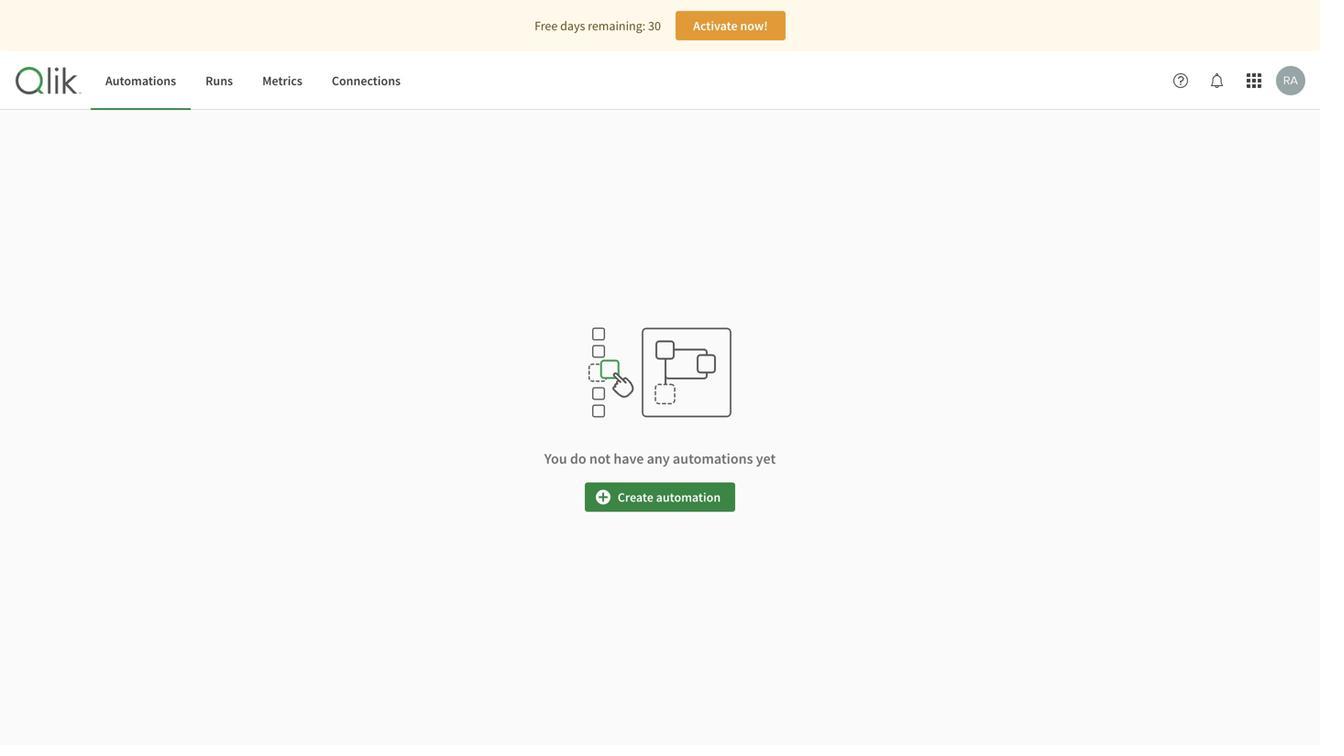 Task type: describe. For each thing, give the bounding box(es) containing it.
do
[[570, 450, 587, 468]]

free days remaining: 30
[[535, 17, 661, 34]]

automations
[[673, 450, 753, 468]]

create automation button
[[585, 483, 736, 512]]

automations
[[105, 72, 176, 89]]

activate now!
[[694, 17, 768, 34]]

activate now! link
[[676, 11, 786, 40]]

automations button
[[91, 51, 191, 110]]

metrics
[[262, 72, 303, 89]]

yet
[[756, 450, 776, 468]]

runs button
[[191, 51, 248, 110]]

you
[[545, 450, 567, 468]]

now!
[[741, 17, 768, 34]]



Task type: vqa. For each thing, say whether or not it's contained in the screenshot.
'Cost' menu item
no



Task type: locate. For each thing, give the bounding box(es) containing it.
you do not have any automations yet
[[545, 450, 776, 468]]

30
[[648, 17, 661, 34]]

activate
[[694, 17, 738, 34]]

connections
[[332, 72, 401, 89]]

have
[[614, 450, 644, 468]]

ruby anderson image
[[1277, 66, 1306, 95]]

days
[[560, 17, 585, 34]]

any
[[647, 450, 670, 468]]

connections button
[[317, 51, 416, 110]]

not
[[590, 450, 611, 468]]

tab list
[[91, 51, 416, 110]]

automation
[[656, 489, 721, 506]]

metrics button
[[248, 51, 317, 110]]

runs
[[206, 72, 233, 89]]

create
[[618, 489, 654, 506]]

create automation
[[618, 489, 721, 506]]

tab list containing automations
[[91, 51, 416, 110]]

remaining:
[[588, 17, 646, 34]]

free
[[535, 17, 558, 34]]



